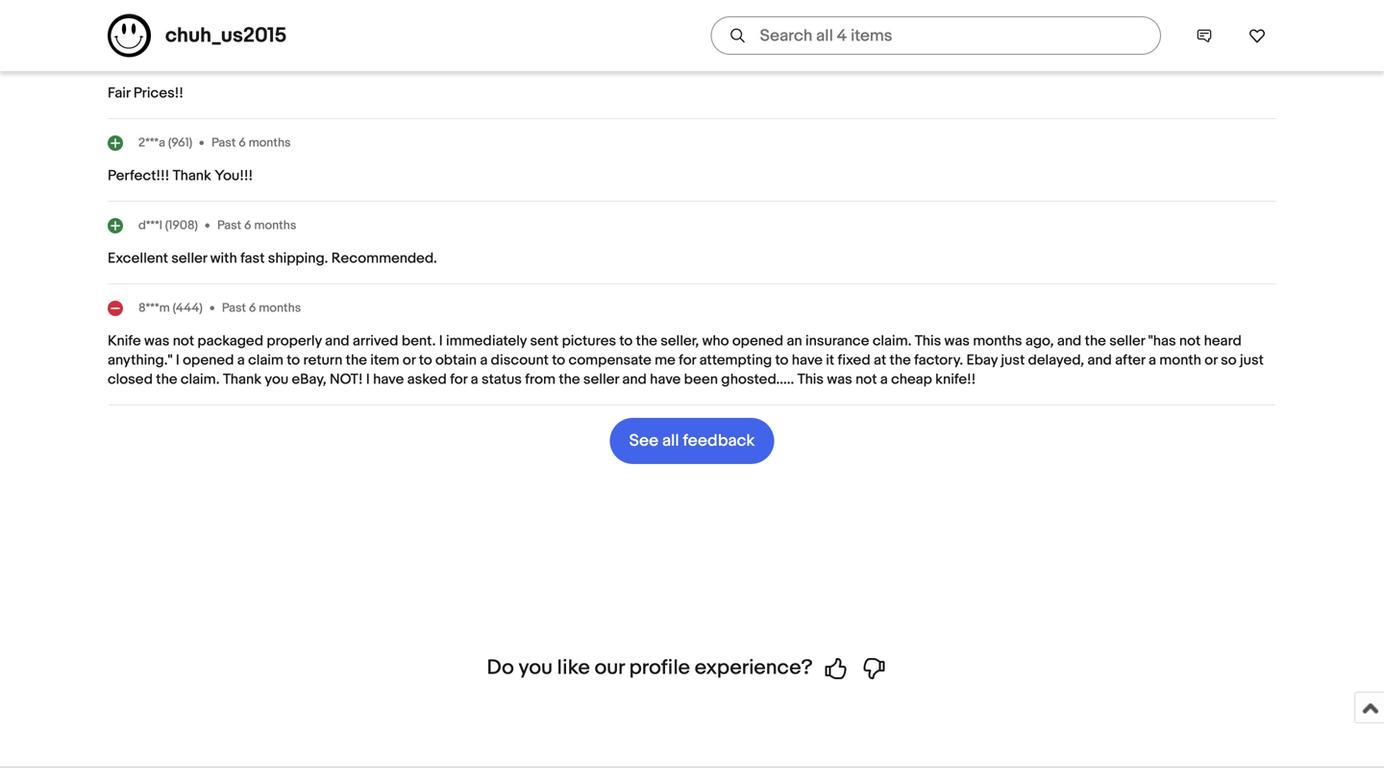 Task type: vqa. For each thing, say whether or not it's contained in the screenshot.
$220.99's Free shipping text box
no



Task type: describe. For each thing, give the bounding box(es) containing it.
do you like our profile experience?
[[487, 656, 813, 681]]

6 for not
[[249, 301, 256, 316]]

chuh_us2015
[[165, 23, 287, 48]]

fair prices!!
[[108, 85, 184, 102]]

2 horizontal spatial have
[[792, 352, 823, 369]]

attempting
[[700, 352, 772, 369]]

1 are from the left
[[867, 0, 888, 0]]

factory.
[[915, 352, 964, 369]]

heard
[[1205, 333, 1242, 350]]

1 horizontal spatial was
[[827, 371, 853, 389]]

2 or from the left
[[1205, 352, 1218, 369]]

not!
[[330, 371, 363, 389]]

save this seller chuh_us2015 image
[[1249, 27, 1267, 44]]

see all feedback link
[[610, 418, 775, 464]]

and up return
[[325, 333, 350, 350]]

out.
[[483, 0, 509, 0]]

chuh_us2015 link
[[165, 23, 287, 48]]

not up month
[[1180, 333, 1201, 350]]

1 vertical spatial i
[[176, 352, 180, 369]]

a down at
[[881, 371, 888, 389]]

who
[[703, 333, 729, 350]]

payment
[[292, 0, 350, 0]]

return
[[303, 352, 343, 369]]

0 vertical spatial seller
[[171, 250, 207, 267]]

sent
[[530, 333, 559, 350]]

properly
[[267, 333, 322, 350]]

1 horizontal spatial seller
[[584, 371, 619, 389]]

10
[[142, 0, 156, 0]]

delayed,
[[1029, 352, 1085, 369]]

to down properly
[[287, 352, 300, 369]]

asked
[[407, 371, 447, 389]]

see all feedback
[[630, 431, 755, 451]]

to down an at top right
[[776, 352, 789, 369]]

as
[[1237, 0, 1251, 0]]

0 horizontal spatial for
[[450, 371, 468, 389]]

the inside took 10 days from receiving payment to actually shipping out. poor communication. poor description of flaws. these are not "two small scratches which are barely noticable" as seen in the pictures
[[158, 2, 179, 19]]

a down immediately
[[480, 352, 488, 369]]

1 horizontal spatial i
[[366, 371, 370, 389]]

from inside knife was not packaged properly and arrived bent.  i immediately sent pictures to the seller, who opened an insurance claim.  this was months ago, and the seller "has not heard anything." i opened a claim to return the item or to obtain a discount to compensate me for attempting to have it fixed at the factory.  ebay just delayed, and after a month or so just closed the claim.  thank you ebay, not!  i have asked for a status from the seller and have been ghosted..... this was not a cheap knife!!
[[525, 371, 556, 389]]

me
[[655, 352, 676, 369]]

discount
[[491, 352, 549, 369]]

actually
[[369, 0, 420, 0]]

cheap
[[892, 371, 933, 389]]

to inside took 10 days from receiving payment to actually shipping out. poor communication. poor description of flaws. these are not "two small scratches which are barely noticable" as seen in the pictures
[[353, 0, 366, 0]]

1 just from the left
[[1001, 352, 1025, 369]]

2***a
[[138, 135, 165, 150]]

not down fixed
[[856, 371, 877, 389]]

excellent seller with fast shipping.  recommended.
[[108, 250, 437, 267]]

pictures inside took 10 days from receiving payment to actually shipping out. poor communication. poor description of flaws. these are not "two small scratches which are barely noticable" as seen in the pictures
[[182, 2, 237, 19]]

chuh_us2015 image
[[108, 14, 151, 57]]

all
[[663, 431, 680, 451]]

our
[[595, 656, 625, 681]]

0 horizontal spatial this
[[798, 371, 824, 389]]

6 for you!!!
[[239, 135, 246, 150]]

ago,
[[1026, 333, 1054, 350]]

perfect!!!  thank you!!!
[[108, 167, 253, 185]]

d***l (1908)
[[138, 218, 198, 233]]

to up asked in the left top of the page
[[419, 352, 432, 369]]

(412)
[[166, 53, 191, 68]]

which
[[1056, 0, 1094, 0]]

0 horizontal spatial opened
[[183, 352, 234, 369]]

fixed
[[838, 352, 871, 369]]

communication.
[[546, 0, 652, 0]]

do
[[487, 656, 514, 681]]

the up not!
[[346, 352, 367, 369]]

an
[[787, 333, 803, 350]]

6 for with
[[244, 218, 252, 233]]

closed
[[108, 371, 153, 389]]

a down "has
[[1149, 352, 1157, 369]]

2 are from the left
[[1097, 0, 1118, 0]]

0 vertical spatial thank
[[173, 167, 211, 185]]

you inside knife was not packaged properly and arrived bent.  i immediately sent pictures to the seller, who opened an insurance claim.  this was months ago, and the seller "has not heard anything." i opened a claim to return the item or to obtain a discount to compensate me for attempting to have it fixed at the factory.  ebay just delayed, and after a month or so just closed the claim.  thank you ebay, not!  i have asked for a status from the seller and have been ghosted..... this was not a cheap knife!!
[[265, 371, 289, 389]]

status
[[482, 371, 522, 389]]

months inside knife was not packaged properly and arrived bent.  i immediately sent pictures to the seller, who opened an insurance claim.  this was months ago, and the seller "has not heard anything." i opened a claim to return the item or to obtain a discount to compensate me for attempting to have it fixed at the factory.  ebay just delayed, and after a month or so just closed the claim.  thank you ebay, not!  i have asked for a status from the seller and have been ghosted..... this was not a cheap knife!!
[[973, 333, 1023, 350]]

of
[[768, 0, 781, 0]]

insurance
[[806, 333, 870, 350]]

seen
[[108, 2, 140, 19]]

fair
[[108, 85, 130, 102]]

recommended.
[[332, 250, 437, 267]]

1 horizontal spatial this
[[915, 333, 942, 350]]

0 vertical spatial claim.
[[873, 333, 912, 350]]

not down (444)
[[173, 333, 194, 350]]

d***l
[[138, 218, 162, 233]]

arrived
[[353, 333, 399, 350]]

at
[[874, 352, 887, 369]]

1 horizontal spatial have
[[650, 371, 681, 389]]

you inside "link"
[[519, 656, 553, 681]]

from inside took 10 days from receiving payment to actually shipping out. poor communication. poor description of flaws. these are not "two small scratches which are barely noticable" as seen in the pictures
[[194, 0, 224, 0]]

small
[[950, 0, 985, 0]]

(961)
[[168, 135, 192, 150]]

a down packaged
[[237, 352, 245, 369]]

a down obtain
[[471, 371, 479, 389]]



Task type: locate. For each thing, give the bounding box(es) containing it.
i right anything."
[[176, 352, 180, 369]]

immediately
[[446, 333, 527, 350]]

you!!!
[[215, 167, 253, 185]]

months
[[249, 135, 291, 150], [254, 218, 297, 233], [259, 301, 301, 316], [973, 333, 1023, 350]]

0 vertical spatial past
[[212, 135, 236, 150]]

this up factory.
[[915, 333, 942, 350]]

have down me
[[650, 371, 681, 389]]

ebay,
[[292, 371, 327, 389]]

2 vertical spatial seller
[[584, 371, 619, 389]]

Search all 4 items field
[[711, 16, 1162, 55]]

0 horizontal spatial seller
[[171, 250, 207, 267]]

not left "two
[[891, 0, 913, 0]]

not
[[891, 0, 913, 0], [173, 333, 194, 350], [1180, 333, 1201, 350], [856, 371, 877, 389]]

thank
[[173, 167, 211, 185], [223, 371, 262, 389]]

from right days
[[194, 0, 224, 0]]

6 up the you!!!
[[239, 135, 246, 150]]

1 horizontal spatial from
[[525, 371, 556, 389]]

past up the you!!!
[[212, 135, 236, 150]]

have down item
[[373, 371, 404, 389]]

thank down (961)
[[173, 167, 211, 185]]

and down compensate
[[623, 371, 647, 389]]

claim.
[[873, 333, 912, 350], [181, 371, 220, 389]]

0 horizontal spatial or
[[403, 352, 416, 369]]

opened down packaged
[[183, 352, 234, 369]]

0 horizontal spatial thank
[[173, 167, 211, 185]]

1 horizontal spatial are
[[1097, 0, 1118, 0]]

it
[[826, 352, 835, 369]]

seller down compensate
[[584, 371, 619, 389]]

so
[[1221, 352, 1237, 369]]

months for you!!!
[[249, 135, 291, 150]]

was down it
[[827, 371, 853, 389]]

for
[[679, 352, 696, 369], [450, 371, 468, 389]]

after
[[1116, 352, 1146, 369]]

you down claim
[[265, 371, 289, 389]]

seller down "(1908)"
[[171, 250, 207, 267]]

1 vertical spatial for
[[450, 371, 468, 389]]

past up with
[[217, 218, 242, 233]]

and left after
[[1088, 352, 1112, 369]]

0 vertical spatial for
[[679, 352, 696, 369]]

prices!!
[[134, 85, 184, 102]]

(1908)
[[165, 218, 198, 233]]

0 vertical spatial 6
[[239, 135, 246, 150]]

1 vertical spatial this
[[798, 371, 824, 389]]

are right which
[[1097, 0, 1118, 0]]

or down bent.
[[403, 352, 416, 369]]

0 horizontal spatial was
[[144, 333, 170, 350]]

just right ebay
[[1001, 352, 1025, 369]]

0 vertical spatial pictures
[[182, 2, 237, 19]]

0 horizontal spatial from
[[194, 0, 224, 0]]

2***a (961)
[[138, 135, 192, 150]]

i right not!
[[366, 371, 370, 389]]

0 horizontal spatial are
[[867, 0, 888, 0]]

months for with
[[254, 218, 297, 233]]

for down obtain
[[450, 371, 468, 389]]

from down discount
[[525, 371, 556, 389]]

0 horizontal spatial claim.
[[181, 371, 220, 389]]

2 vertical spatial past
[[222, 301, 246, 316]]

or left 'so'
[[1205, 352, 1218, 369]]

1 horizontal spatial you
[[519, 656, 553, 681]]

1 vertical spatial opened
[[183, 352, 234, 369]]

past 6 months
[[212, 135, 291, 150], [217, 218, 297, 233], [222, 301, 301, 316]]

2 vertical spatial i
[[366, 371, 370, 389]]

poor left description
[[655, 0, 686, 0]]

like
[[557, 656, 590, 681]]

1 poor from the left
[[512, 0, 543, 0]]

the
[[158, 2, 179, 19], [636, 333, 658, 350], [1085, 333, 1107, 350], [346, 352, 367, 369], [890, 352, 911, 369], [156, 371, 177, 389], [559, 371, 580, 389]]

noticable"
[[1165, 0, 1233, 0]]

see
[[630, 431, 659, 451]]

past 6 months up the you!!!
[[212, 135, 291, 150]]

months up properly
[[259, 301, 301, 316]]

past for you!!!
[[212, 135, 236, 150]]

1 horizontal spatial or
[[1205, 352, 1218, 369]]

1 vertical spatial past
[[217, 218, 242, 233]]

pictures up chuh_us2015 link
[[182, 2, 237, 19]]

or
[[403, 352, 416, 369], [1205, 352, 1218, 369]]

packaged
[[198, 333, 264, 350]]

0 vertical spatial this
[[915, 333, 942, 350]]

past up packaged
[[222, 301, 246, 316]]

2 horizontal spatial was
[[945, 333, 970, 350]]

pictures inside knife was not packaged properly and arrived bent.  i immediately sent pictures to the seller, who opened an insurance claim.  this was months ago, and the seller "has not heard anything." i opened a claim to return the item or to obtain a discount to compensate me for attempting to have it fixed at the factory.  ebay just delayed, and after a month or so just closed the claim.  thank you ebay, not!  i have asked for a status from the seller and have been ghosted..... this was not a cheap knife!!
[[562, 333, 616, 350]]

the up me
[[636, 333, 658, 350]]

took
[[108, 0, 139, 0]]

anything."
[[108, 352, 173, 369]]

experience?
[[695, 656, 813, 681]]

this down an at top right
[[798, 371, 824, 389]]

knife was not packaged properly and arrived bent.  i immediately sent pictures to the seller, who opened an insurance claim.  this was months ago, and the seller "has not heard anything." i opened a claim to return the item or to obtain a discount to compensate me for attempting to have it fixed at the factory.  ebay just delayed, and after a month or so just closed the claim.  thank you ebay, not!  i have asked for a status from the seller and have been ghosted..... this was not a cheap knife!!
[[108, 333, 1264, 389]]

shipping.
[[268, 250, 328, 267]]

g***r
[[138, 53, 163, 68]]

are
[[867, 0, 888, 0], [1097, 0, 1118, 0]]

been
[[684, 371, 718, 389]]

claim. up at
[[873, 333, 912, 350]]

the down compensate
[[559, 371, 580, 389]]

i
[[439, 333, 443, 350], [176, 352, 180, 369], [366, 371, 370, 389]]

(444)
[[173, 301, 203, 316]]

past for with
[[217, 218, 242, 233]]

just
[[1001, 352, 1025, 369], [1241, 352, 1264, 369]]

0 horizontal spatial just
[[1001, 352, 1025, 369]]

8***m
[[138, 301, 170, 316]]

from
[[194, 0, 224, 0], [525, 371, 556, 389]]

1 vertical spatial 6
[[244, 218, 252, 233]]

item
[[370, 352, 400, 369]]

flaws.
[[784, 0, 821, 0]]

the down anything."
[[156, 371, 177, 389]]

0 horizontal spatial have
[[373, 371, 404, 389]]

1 horizontal spatial pictures
[[562, 333, 616, 350]]

0 horizontal spatial i
[[176, 352, 180, 369]]

2 just from the left
[[1241, 352, 1264, 369]]

just right 'so'
[[1241, 352, 1264, 369]]

the right ago,
[[1085, 333, 1107, 350]]

knife
[[108, 333, 141, 350]]

perfect!!!
[[108, 167, 170, 185]]

past 6 months up fast
[[217, 218, 297, 233]]

i right bent.
[[439, 333, 443, 350]]

you right do
[[519, 656, 553, 681]]

0 vertical spatial opened
[[733, 333, 784, 350]]

past
[[212, 135, 236, 150], [217, 218, 242, 233], [222, 301, 246, 316]]

2 vertical spatial 6
[[249, 301, 256, 316]]

description
[[689, 0, 765, 0]]

obtain
[[436, 352, 477, 369]]

g***r (412)
[[138, 53, 191, 68]]

past 6 months up packaged
[[222, 301, 301, 316]]

1 vertical spatial claim.
[[181, 371, 220, 389]]

fast
[[240, 250, 265, 267]]

ghosted.....
[[722, 371, 795, 389]]

1 horizontal spatial for
[[679, 352, 696, 369]]

to down sent
[[552, 352, 566, 369]]

claim. down packaged
[[181, 371, 220, 389]]

1 horizontal spatial poor
[[655, 0, 686, 0]]

knife!!
[[936, 371, 976, 389]]

0 vertical spatial past 6 months
[[212, 135, 291, 150]]

seller up after
[[1110, 333, 1146, 350]]

2 horizontal spatial i
[[439, 333, 443, 350]]

1 vertical spatial past 6 months
[[217, 218, 297, 233]]

in
[[143, 2, 154, 19]]

"two
[[916, 0, 947, 0]]

1 horizontal spatial thank
[[223, 371, 262, 389]]

2 poor from the left
[[655, 0, 686, 0]]

past 6 months for not
[[222, 301, 301, 316]]

poor right out.
[[512, 0, 543, 0]]

these
[[824, 0, 864, 0]]

was up factory.
[[945, 333, 970, 350]]

months up excellent seller with fast shipping.  recommended.
[[254, 218, 297, 233]]

compensate
[[569, 352, 652, 369]]

bent.
[[402, 333, 436, 350]]

receiving
[[227, 0, 289, 0]]

have left it
[[792, 352, 823, 369]]

past 6 months for with
[[217, 218, 297, 233]]

6 up fast
[[244, 218, 252, 233]]

2 horizontal spatial seller
[[1110, 333, 1146, 350]]

a
[[237, 352, 245, 369], [480, 352, 488, 369], [1149, 352, 1157, 369], [471, 371, 479, 389], [881, 371, 888, 389]]

1 horizontal spatial just
[[1241, 352, 1264, 369]]

claim
[[248, 352, 284, 369]]

0 vertical spatial from
[[194, 0, 224, 0]]

with
[[210, 250, 237, 267]]

0 horizontal spatial you
[[265, 371, 289, 389]]

1 horizontal spatial claim.
[[873, 333, 912, 350]]

past 6 months for you!!!
[[212, 135, 291, 150]]

the down days
[[158, 2, 179, 19]]

months up ebay
[[973, 333, 1023, 350]]

not inside took 10 days from receiving payment to actually shipping out. poor communication. poor description of flaws. these are not "two small scratches which are barely noticable" as seen in the pictures
[[891, 0, 913, 0]]

pictures up compensate
[[562, 333, 616, 350]]

8***m (444)
[[138, 301, 203, 316]]

6 up packaged
[[249, 301, 256, 316]]

past for not
[[222, 301, 246, 316]]

2 vertical spatial past 6 months
[[222, 301, 301, 316]]

do you like our profile experience? link
[[487, 656, 898, 681]]

to left the actually
[[353, 0, 366, 0]]

1 vertical spatial thank
[[223, 371, 262, 389]]

"has
[[1149, 333, 1177, 350]]

1 vertical spatial pictures
[[562, 333, 616, 350]]

1 vertical spatial from
[[525, 371, 556, 389]]

0 horizontal spatial pictures
[[182, 2, 237, 19]]

1 or from the left
[[403, 352, 416, 369]]

thank inside knife was not packaged properly and arrived bent.  i immediately sent pictures to the seller, who opened an insurance claim.  this was months ago, and the seller "has not heard anything." i opened a claim to return the item or to obtain a discount to compensate me for attempting to have it fixed at the factory.  ebay just delayed, and after a month or so just closed the claim.  thank you ebay, not!  i have asked for a status from the seller and have been ghosted..... this was not a cheap knife!!
[[223, 371, 262, 389]]

feedback
[[683, 431, 755, 451]]

for down seller,
[[679, 352, 696, 369]]

seller,
[[661, 333, 699, 350]]

was up anything."
[[144, 333, 170, 350]]

1 vertical spatial you
[[519, 656, 553, 681]]

1 horizontal spatial opened
[[733, 333, 784, 350]]

ebay
[[967, 352, 998, 369]]

0 vertical spatial you
[[265, 371, 289, 389]]

opened up attempting
[[733, 333, 784, 350]]

1 vertical spatial seller
[[1110, 333, 1146, 350]]

footer
[[0, 768, 1385, 782]]

and up the delayed,
[[1058, 333, 1082, 350]]

took 10 days from receiving payment to actually shipping out. poor communication. poor description of flaws. these are not "two small scratches which are barely noticable" as seen in the pictures
[[108, 0, 1251, 19]]

to
[[353, 0, 366, 0], [620, 333, 633, 350], [287, 352, 300, 369], [419, 352, 432, 369], [552, 352, 566, 369], [776, 352, 789, 369]]

month
[[1160, 352, 1202, 369]]

the right at
[[890, 352, 911, 369]]

months for not
[[259, 301, 301, 316]]

to up compensate
[[620, 333, 633, 350]]

0 vertical spatial i
[[439, 333, 443, 350]]

thank down claim
[[223, 371, 262, 389]]

shipping
[[423, 0, 480, 0]]

was
[[144, 333, 170, 350], [945, 333, 970, 350], [827, 371, 853, 389]]

months up the you!!!
[[249, 135, 291, 150]]

days
[[159, 0, 190, 0]]

barely
[[1122, 0, 1162, 0]]

scratches
[[988, 0, 1053, 0]]

excellent
[[108, 250, 168, 267]]

poor
[[512, 0, 543, 0], [655, 0, 686, 0]]

0 horizontal spatial poor
[[512, 0, 543, 0]]

are right these
[[867, 0, 888, 0]]

and
[[325, 333, 350, 350], [1058, 333, 1082, 350], [1088, 352, 1112, 369], [623, 371, 647, 389]]

profile
[[630, 656, 690, 681]]



